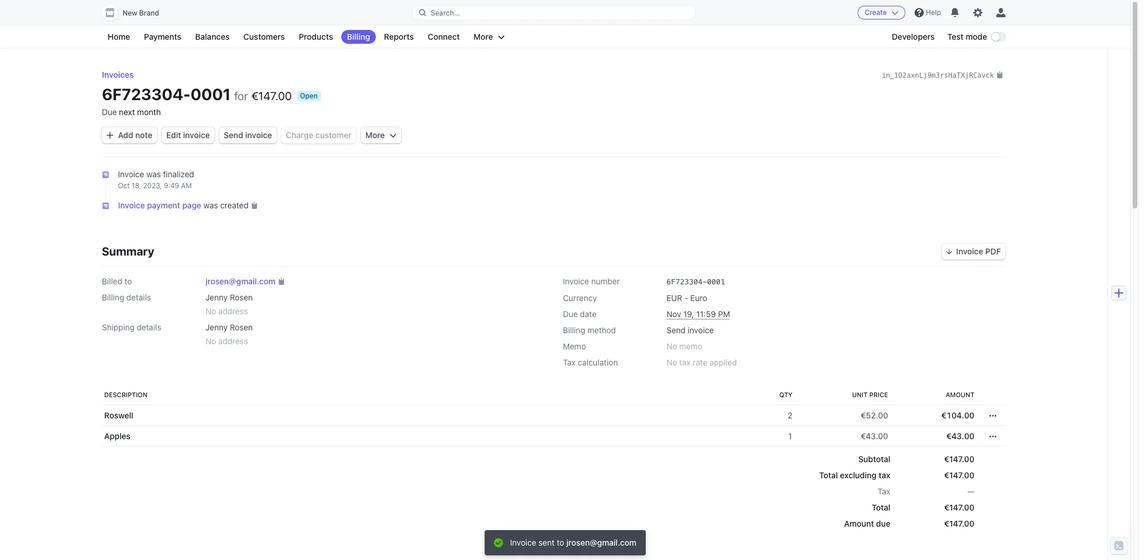 Task type: vqa. For each thing, say whether or not it's contained in the screenshot.
the bottom collect
no



Task type: locate. For each thing, give the bounding box(es) containing it.
2 €43.00 from the left
[[947, 431, 975, 441]]

invoice for invoice was finalized oct 18, 2023, 9:49 am
[[118, 169, 144, 179]]

0 vertical spatial billing
[[347, 32, 370, 41]]

send down for
[[224, 130, 243, 140]]

2 vertical spatial svg image
[[990, 433, 996, 440]]

0 vertical spatial send
[[224, 130, 243, 140]]

total
[[819, 471, 838, 480], [872, 503, 891, 513]]

1 horizontal spatial to
[[557, 538, 564, 547]]

0 vertical spatial more
[[474, 32, 493, 41]]

0001 left for
[[191, 85, 231, 104]]

0 horizontal spatial jrosen@gmail.com
[[206, 277, 276, 286]]

1 vertical spatial jenny
[[206, 323, 228, 332]]

page
[[182, 200, 201, 210]]

in_1o2axnlj9m3rshatxjrcavck button
[[882, 69, 1003, 81]]

0001
[[191, 85, 231, 104], [707, 278, 725, 286]]

invoice inside invoice pdf button
[[956, 246, 983, 256]]

currency
[[563, 293, 597, 303]]

1 horizontal spatial jrosen@gmail.com
[[566, 538, 637, 547]]

edit invoice
[[166, 130, 210, 140]]

€43.00 down €52.00
[[861, 431, 888, 441]]

invoice inside invoice was finalized oct 18, 2023, 9:49 am
[[118, 169, 144, 179]]

0 vertical spatial jrosen@gmail.com
[[206, 277, 276, 286]]

amount left due
[[844, 519, 874, 529]]

1 vertical spatial svg image
[[990, 413, 996, 420]]

0 horizontal spatial was
[[146, 169, 161, 179]]

due for due date
[[563, 309, 578, 319]]

svg image
[[389, 132, 396, 139]]

1 vertical spatial details
[[137, 323, 161, 332]]

address
[[218, 306, 248, 316], [218, 336, 248, 346]]

due left next
[[102, 107, 117, 117]]

amount
[[946, 391, 975, 399], [844, 519, 874, 529]]

1 vertical spatial due
[[563, 309, 578, 319]]

more left svg icon
[[365, 130, 385, 140]]

2 jenny rosen no address from the top
[[206, 323, 253, 346]]

tax for tax calculation
[[563, 358, 576, 368]]

billing left reports
[[347, 32, 370, 41]]

1 horizontal spatial tax
[[878, 487, 891, 496]]

1 vertical spatial to
[[557, 538, 564, 547]]

svg image for 2
[[990, 413, 996, 420]]

0 vertical spatial svg image
[[107, 132, 113, 139]]

more button
[[361, 127, 401, 143]]

shipping details
[[102, 323, 161, 332]]

6f723304- up eur - euro
[[667, 278, 707, 286]]

1 horizontal spatial billing
[[347, 32, 370, 41]]

send invoice up memo
[[667, 325, 714, 335]]

0 vertical spatial 6f723304-
[[102, 85, 191, 104]]

invoice sent to jrosen@gmail.com
[[510, 538, 637, 547]]

Search… text field
[[412, 5, 695, 20]]

1 horizontal spatial was
[[203, 200, 218, 210]]

send down nov at the right of the page
[[667, 325, 686, 335]]

0 horizontal spatial tax
[[679, 358, 691, 368]]

1 horizontal spatial invoice
[[245, 130, 272, 140]]

6f723304- for 6f723304-0001 for €147.00
[[102, 85, 191, 104]]

6f723304-
[[102, 85, 191, 104], [667, 278, 707, 286]]

0 vertical spatial rosen
[[230, 293, 253, 302]]

invoice up currency
[[563, 277, 589, 286]]

2 jenny from the top
[[206, 323, 228, 332]]

mode
[[966, 32, 987, 41]]

due
[[876, 519, 891, 529]]

0 vertical spatial jenny rosen no address
[[206, 293, 253, 316]]

€147.00 for total
[[944, 503, 975, 513]]

details right shipping
[[137, 323, 161, 332]]

help button
[[910, 3, 946, 22]]

0 vertical spatial tax
[[679, 358, 691, 368]]

payments link
[[138, 30, 187, 44]]

€43.00
[[861, 431, 888, 441], [947, 431, 975, 441]]

1 vertical spatial billing
[[102, 293, 124, 302]]

1 vertical spatial total
[[872, 503, 891, 513]]

€43.00 down €104.00
[[947, 431, 975, 441]]

invoice left "pdf"
[[956, 246, 983, 256]]

6f723304-0001 for €147.00
[[102, 85, 292, 104]]

1 horizontal spatial total
[[872, 503, 891, 513]]

billing method
[[563, 325, 616, 335]]

invoice for edit invoice button
[[183, 130, 210, 140]]

euro
[[690, 293, 707, 303]]

more inside button
[[474, 32, 493, 41]]

1 vertical spatial was
[[203, 200, 218, 210]]

0001 up euro
[[707, 278, 725, 286]]

0 vertical spatial send invoice
[[224, 130, 272, 140]]

to
[[124, 277, 132, 286], [557, 538, 564, 547]]

payments
[[144, 32, 181, 41]]

11:59
[[696, 309, 716, 319]]

0 vertical spatial 0001
[[191, 85, 231, 104]]

18,
[[132, 181, 141, 190]]

total up due
[[872, 503, 891, 513]]

was right page
[[203, 200, 218, 210]]

connect link
[[422, 30, 466, 44]]

pdf
[[986, 246, 1001, 256]]

0 horizontal spatial €43.00
[[861, 431, 888, 441]]

1 vertical spatial jrosen@gmail.com
[[566, 538, 637, 547]]

number
[[591, 277, 620, 286]]

svg image
[[107, 132, 113, 139], [990, 413, 996, 420], [990, 433, 996, 440]]

€147.00 for amount due
[[944, 519, 975, 529]]

0 vertical spatial details
[[126, 293, 151, 302]]

invoice
[[118, 169, 144, 179], [118, 200, 145, 210], [956, 246, 983, 256], [563, 277, 589, 286], [510, 538, 536, 547]]

apples
[[104, 431, 131, 441]]

0 horizontal spatial due
[[102, 107, 117, 117]]

0 vertical spatial tax
[[563, 358, 576, 368]]

open
[[300, 92, 318, 100]]

more button
[[468, 30, 510, 44]]

2 address from the top
[[218, 336, 248, 346]]

0 horizontal spatial 6f723304-
[[102, 85, 191, 104]]

0 horizontal spatial send
[[224, 130, 243, 140]]

rosen for shipping details
[[230, 323, 253, 332]]

0 horizontal spatial total
[[819, 471, 838, 480]]

0 vertical spatial address
[[218, 306, 248, 316]]

invoice right edit
[[183, 130, 210, 140]]

1 vertical spatial address
[[218, 336, 248, 346]]

1 horizontal spatial due
[[563, 309, 578, 319]]

invoice pdf
[[956, 246, 1001, 256]]

billing for billing method
[[563, 325, 585, 335]]

€147.00
[[251, 89, 292, 102], [944, 454, 975, 464], [944, 471, 975, 480], [944, 503, 975, 513], [944, 519, 975, 529]]

total left excluding
[[819, 471, 838, 480]]

0 vertical spatial total
[[819, 471, 838, 480]]

1 vertical spatial rosen
[[230, 323, 253, 332]]

note
[[135, 130, 152, 140]]

to right billed
[[124, 277, 132, 286]]

1 vertical spatial jenny rosen no address
[[206, 323, 253, 346]]

1 vertical spatial amount
[[844, 519, 874, 529]]

1 vertical spatial 0001
[[707, 278, 725, 286]]

invoice left sent
[[510, 538, 536, 547]]

date
[[580, 309, 597, 319]]

invoice down 18,
[[118, 200, 145, 210]]

1 rosen from the top
[[230, 293, 253, 302]]

unit price
[[852, 391, 888, 399]]

billed
[[102, 277, 122, 286]]

finalized
[[163, 169, 194, 179]]

1 vertical spatial 6f723304-
[[667, 278, 707, 286]]

1 address from the top
[[218, 306, 248, 316]]

9:49
[[164, 181, 179, 190]]

jenny rosen no address for shipping details
[[206, 323, 253, 346]]

to right sent
[[557, 538, 564, 547]]

details
[[126, 293, 151, 302], [137, 323, 161, 332]]

—
[[968, 487, 975, 496]]

1 vertical spatial tax
[[879, 471, 891, 480]]

tax for tax
[[878, 487, 891, 496]]

jenny rosen no address
[[206, 293, 253, 316], [206, 323, 253, 346]]

0 horizontal spatial tax
[[563, 358, 576, 368]]

1 horizontal spatial €43.00
[[947, 431, 975, 441]]

0 vertical spatial was
[[146, 169, 161, 179]]

1 horizontal spatial more
[[474, 32, 493, 41]]

tax calculation
[[563, 358, 618, 368]]

1 €43.00 from the left
[[861, 431, 888, 441]]

developers
[[892, 32, 935, 41]]

search…
[[431, 8, 460, 17]]

tax up due
[[878, 487, 891, 496]]

invoice payment page was created
[[118, 200, 249, 210]]

invoice up 18,
[[118, 169, 144, 179]]

billing for billing
[[347, 32, 370, 41]]

send invoice inside send invoice button
[[224, 130, 272, 140]]

due left date
[[563, 309, 578, 319]]

1 vertical spatial tax
[[878, 487, 891, 496]]

customer
[[316, 130, 352, 140]]

new brand button
[[102, 5, 170, 21]]

0 horizontal spatial 0001
[[191, 85, 231, 104]]

0 vertical spatial to
[[124, 277, 132, 286]]

billing up memo on the bottom
[[563, 325, 585, 335]]

tax
[[679, 358, 691, 368], [879, 471, 891, 480]]

6f723304- for 6f723304-0001
[[667, 278, 707, 286]]

1 jenny rosen no address from the top
[[206, 293, 253, 316]]

1 horizontal spatial amount
[[946, 391, 975, 399]]

roswell
[[104, 411, 133, 420]]

invoice down nov 19, 11:59 pm 'button'
[[688, 325, 714, 335]]

0 horizontal spatial send invoice
[[224, 130, 272, 140]]

1 jenny from the top
[[206, 293, 228, 302]]

create button
[[858, 6, 905, 20]]

1 horizontal spatial send invoice
[[667, 325, 714, 335]]

tax down the subtotal
[[879, 471, 891, 480]]

0 horizontal spatial invoice
[[183, 130, 210, 140]]

invoices link
[[102, 70, 134, 79]]

jenny for billing details
[[206, 293, 228, 302]]

send invoice down for
[[224, 130, 272, 140]]

jenny for shipping details
[[206, 323, 228, 332]]

0 horizontal spatial amount
[[844, 519, 874, 529]]

2 vertical spatial billing
[[563, 325, 585, 335]]

total for total excluding tax
[[819, 471, 838, 480]]

was up "2023,"
[[146, 169, 161, 179]]

1 vertical spatial more
[[365, 130, 385, 140]]

0 horizontal spatial billing
[[102, 293, 124, 302]]

more right connect
[[474, 32, 493, 41]]

nov 19, 11:59 pm button
[[667, 309, 730, 320]]

next
[[119, 107, 135, 117]]

invoice left charge at left
[[245, 130, 272, 140]]

eur
[[667, 293, 682, 303]]

tax down memo on the bottom
[[563, 358, 576, 368]]

1 horizontal spatial 6f723304-
[[667, 278, 707, 286]]

0 horizontal spatial more
[[365, 130, 385, 140]]

1 vertical spatial send
[[667, 325, 686, 335]]

jrosen@gmail.com
[[206, 277, 276, 286], [566, 538, 637, 547]]

amount for amount due
[[844, 519, 874, 529]]

2 horizontal spatial billing
[[563, 325, 585, 335]]

0001 for 6f723304-0001 for €147.00
[[191, 85, 231, 104]]

invoice number
[[563, 277, 620, 286]]

billing down billed
[[102, 293, 124, 302]]

invoice for invoice pdf
[[956, 246, 983, 256]]

0 vertical spatial amount
[[946, 391, 975, 399]]

more
[[474, 32, 493, 41], [365, 130, 385, 140]]

2 horizontal spatial invoice
[[688, 325, 714, 335]]

€104.00
[[941, 411, 975, 420]]

details down the billed to
[[126, 293, 151, 302]]

6f723304- up month
[[102, 85, 191, 104]]

0 vertical spatial jenny
[[206, 293, 228, 302]]

invoice for invoice payment page was created
[[118, 200, 145, 210]]

invoice payment page link
[[118, 200, 201, 211]]

invoice pdf button
[[942, 244, 1006, 260]]

2 rosen from the top
[[230, 323, 253, 332]]

0 vertical spatial due
[[102, 107, 117, 117]]

amount up €104.00
[[946, 391, 975, 399]]

due
[[102, 107, 117, 117], [563, 309, 578, 319]]

developers link
[[886, 30, 941, 44]]

tax left rate
[[679, 358, 691, 368]]

1 horizontal spatial 0001
[[707, 278, 725, 286]]

invoice was finalized oct 18, 2023, 9:49 am
[[118, 169, 194, 190]]

add
[[118, 130, 133, 140]]

nov 19, 11:59 pm
[[667, 309, 730, 319]]

details for shipping details
[[137, 323, 161, 332]]



Task type: describe. For each thing, give the bounding box(es) containing it.
home
[[108, 32, 130, 41]]

summary
[[102, 245, 154, 258]]

was inside invoice was finalized oct 18, 2023, 9:49 am
[[146, 169, 161, 179]]

€147.00 for total excluding tax
[[944, 471, 975, 480]]

2
[[788, 411, 793, 420]]

billed to
[[102, 277, 132, 286]]

billing details
[[102, 293, 151, 302]]

home link
[[102, 30, 136, 44]]

nov
[[667, 309, 681, 319]]

oct
[[118, 181, 130, 190]]

applied
[[710, 358, 737, 368]]

total for total
[[872, 503, 891, 513]]

due date
[[563, 309, 597, 319]]

svg image inside add note button
[[107, 132, 113, 139]]

jenny rosen no address for billing details
[[206, 293, 253, 316]]

rosen for billing details
[[230, 293, 253, 302]]

payment
[[147, 200, 180, 210]]

edit
[[166, 130, 181, 140]]

connect
[[428, 32, 460, 41]]

0 horizontal spatial to
[[124, 277, 132, 286]]

no memo
[[667, 342, 702, 351]]

due next month
[[102, 107, 161, 117]]

no tax rate applied
[[667, 358, 737, 368]]

0001 for 6f723304-0001
[[707, 278, 725, 286]]

am
[[181, 181, 192, 190]]

1 vertical spatial send invoice
[[667, 325, 714, 335]]

details for billing details
[[126, 293, 151, 302]]

more inside popup button
[[365, 130, 385, 140]]

invoice for invoice sent to jrosen@gmail.com
[[510, 538, 536, 547]]

customers
[[243, 32, 285, 41]]

1 horizontal spatial tax
[[879, 471, 891, 480]]

send invoice button
[[219, 127, 277, 143]]

address for shipping details
[[218, 336, 248, 346]]

invoices
[[102, 70, 134, 79]]

products
[[299, 32, 333, 41]]

address for billing details
[[218, 306, 248, 316]]

svg image for 1
[[990, 433, 996, 440]]

due for due next month
[[102, 107, 117, 117]]

description
[[104, 391, 148, 399]]

€52.00
[[861, 411, 888, 420]]

shipping
[[102, 323, 135, 332]]

unit
[[852, 391, 868, 399]]

brand
[[139, 9, 159, 17]]

pm
[[718, 309, 730, 319]]

sent
[[539, 538, 555, 547]]

calculation
[[578, 358, 618, 368]]

method
[[588, 325, 616, 335]]

jrosen@gmail.com link
[[206, 276, 276, 287]]

rate
[[693, 358, 708, 368]]

19,
[[684, 309, 694, 319]]

1
[[788, 431, 793, 441]]

2023,
[[143, 181, 162, 190]]

-
[[685, 293, 688, 303]]

price
[[869, 391, 888, 399]]

for
[[234, 89, 248, 102]]

1 horizontal spatial send
[[667, 325, 686, 335]]

test
[[948, 32, 964, 41]]

eur - euro
[[667, 293, 707, 303]]

help
[[926, 8, 941, 17]]

created
[[220, 200, 249, 210]]

6f723304-0001
[[667, 278, 725, 286]]

€147.00 for subtotal
[[944, 454, 975, 464]]

qty
[[779, 391, 793, 399]]

customers link
[[238, 30, 291, 44]]

add note button
[[102, 127, 157, 143]]

charge customer button
[[281, 127, 356, 143]]

charge
[[286, 130, 313, 140]]

Search… search field
[[412, 5, 695, 20]]

memo
[[679, 342, 702, 351]]

balances
[[195, 32, 230, 41]]

billing link
[[341, 30, 376, 44]]

subtotal
[[858, 454, 891, 464]]

charge customer
[[286, 130, 352, 140]]

excluding
[[840, 471, 877, 480]]

memo
[[563, 342, 586, 351]]

new brand
[[123, 9, 159, 17]]

reports link
[[378, 30, 420, 44]]

billing for billing details
[[102, 293, 124, 302]]

test mode
[[948, 32, 987, 41]]

send inside send invoice button
[[224, 130, 243, 140]]

reports
[[384, 32, 414, 41]]

in_1o2axnlj9m3rshatxjrcavck
[[882, 71, 994, 79]]

products link
[[293, 30, 339, 44]]

amount for amount
[[946, 391, 975, 399]]

month
[[137, 107, 161, 117]]

edit invoice button
[[162, 127, 214, 143]]

add note
[[118, 130, 152, 140]]

balances link
[[189, 30, 235, 44]]

create
[[865, 8, 887, 17]]

€147.00 inside the 6f723304-0001 for €147.00
[[251, 89, 292, 102]]

invoice for send invoice button
[[245, 130, 272, 140]]

invoice for invoice number
[[563, 277, 589, 286]]



